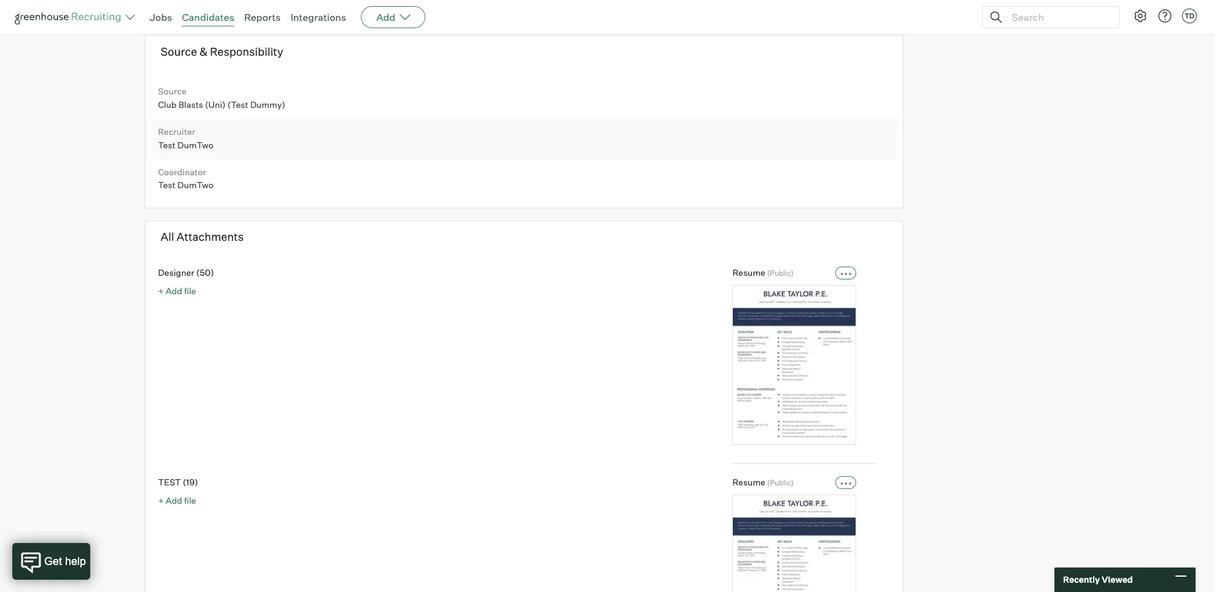 Task type: vqa. For each thing, say whether or not it's contained in the screenshot.
(Public) related to TEST (19)
yes



Task type: describe. For each thing, give the bounding box(es) containing it.
+ for designer
[[158, 286, 164, 296]]

test for recruiter test dumtwo
[[158, 140, 176, 150]]

add for (50)
[[166, 286, 182, 296]]

+ add file for designer
[[158, 286, 196, 296]]

test for coordinator test dumtwo
[[158, 180, 176, 191]]

test (19)
[[158, 477, 198, 488]]

blasts
[[178, 99, 203, 110]]

integrations link
[[291, 11, 346, 23]]

add inside "popup button"
[[376, 11, 395, 23]]

attachments
[[176, 230, 244, 244]]

(public) for designer (50)
[[767, 269, 794, 278]]

(public) for test (19)
[[767, 479, 794, 488]]

resume for (50)
[[732, 268, 765, 278]]

file for (50)
[[184, 286, 196, 296]]

+ add file for test
[[158, 496, 196, 506]]

candidates
[[182, 11, 234, 23]]

viewed
[[1102, 575, 1133, 586]]

dummy)
[[250, 99, 285, 110]]

recently
[[1063, 575, 1100, 586]]

club
[[158, 99, 177, 110]]

source for club
[[158, 86, 186, 96]]

jobs
[[150, 11, 172, 23]]

candidates link
[[182, 11, 234, 23]]

(test
[[227, 99, 248, 110]]

designer
[[158, 268, 194, 278]]

reports
[[244, 11, 281, 23]]

jobs link
[[150, 11, 172, 23]]

dumtwo for recruiter
[[177, 140, 213, 150]]

recently viewed
[[1063, 575, 1133, 586]]

+ add file link for test
[[158, 496, 196, 506]]

td
[[1184, 12, 1194, 20]]

test
[[158, 477, 181, 488]]

reports link
[[244, 11, 281, 23]]

file for (19)
[[184, 496, 196, 506]]

+ for test
[[158, 496, 164, 506]]



Task type: locate. For each thing, give the bounding box(es) containing it.
0 vertical spatial + add file
[[158, 286, 196, 296]]

test down recruiter
[[158, 140, 176, 150]]

all attachments
[[160, 230, 244, 244]]

td button
[[1182, 9, 1197, 23]]

source up the 'club'
[[158, 86, 186, 96]]

1 vertical spatial dumtwo
[[177, 180, 213, 191]]

1 + add file from the top
[[158, 286, 196, 296]]

(uni)
[[205, 99, 226, 110]]

dumtwo
[[177, 140, 213, 150], [177, 180, 213, 191]]

2 resume from the top
[[732, 477, 765, 488]]

0 vertical spatial resume
[[732, 268, 765, 278]]

0 vertical spatial (public)
[[767, 269, 794, 278]]

1 vertical spatial +
[[158, 496, 164, 506]]

1 (public) from the top
[[767, 269, 794, 278]]

1 vertical spatial + add file
[[158, 496, 196, 506]]

designer (50)
[[158, 268, 214, 278]]

+ add file link down designer
[[158, 286, 196, 296]]

integrations
[[291, 11, 346, 23]]

0 vertical spatial file
[[184, 286, 196, 296]]

source for &
[[160, 45, 197, 58]]

0 vertical spatial test
[[158, 140, 176, 150]]

add button
[[361, 6, 425, 28]]

source
[[160, 45, 197, 58], [158, 86, 186, 96]]

+
[[158, 286, 164, 296], [158, 496, 164, 506]]

dumtwo down recruiter
[[177, 140, 213, 150]]

dumtwo inside recruiter test dumtwo
[[177, 140, 213, 150]]

1 vertical spatial (public)
[[767, 479, 794, 488]]

1 file from the top
[[184, 286, 196, 296]]

+ add file down designer
[[158, 286, 196, 296]]

1 vertical spatial resume
[[732, 477, 765, 488]]

resume (public) for (19)
[[732, 477, 794, 488]]

1 dumtwo from the top
[[177, 140, 213, 150]]

1 test from the top
[[158, 140, 176, 150]]

2 dumtwo from the top
[[177, 180, 213, 191]]

2 (public) from the top
[[767, 479, 794, 488]]

+ down test
[[158, 496, 164, 506]]

dumtwo inside coordinator test dumtwo
[[177, 180, 213, 191]]

+ add file link down the test (19)
[[158, 496, 196, 506]]

greenhouse recruiting image
[[15, 10, 125, 25]]

file
[[184, 286, 196, 296], [184, 496, 196, 506]]

0 vertical spatial resume (public)
[[732, 268, 794, 278]]

add for (19)
[[166, 496, 182, 506]]

source club blasts (uni) (test dummy)
[[158, 86, 287, 110]]

1 vertical spatial add
[[166, 286, 182, 296]]

2 test from the top
[[158, 180, 176, 191]]

+ add file down the test (19)
[[158, 496, 196, 506]]

test inside recruiter test dumtwo
[[158, 140, 176, 150]]

all
[[160, 230, 174, 244]]

+ add file link for designer
[[158, 286, 196, 296]]

td button
[[1180, 6, 1199, 26]]

+ add file link
[[158, 286, 196, 296], [158, 496, 196, 506]]

Search text field
[[1008, 8, 1108, 26]]

resume (public) for (50)
[[732, 268, 794, 278]]

1 vertical spatial test
[[158, 180, 176, 191]]

responsibility
[[210, 45, 283, 58]]

+ add file
[[158, 286, 196, 296], [158, 496, 196, 506]]

file down (19)
[[184, 496, 196, 506]]

source & responsibility
[[160, 45, 283, 58]]

coordinator
[[158, 167, 206, 177]]

1 + from the top
[[158, 286, 164, 296]]

dumtwo for coordinator
[[177, 180, 213, 191]]

1 + add file link from the top
[[158, 286, 196, 296]]

1 vertical spatial file
[[184, 496, 196, 506]]

2 + from the top
[[158, 496, 164, 506]]

(public)
[[767, 269, 794, 278], [767, 479, 794, 488]]

(19)
[[183, 477, 198, 488]]

2 resume (public) from the top
[[732, 477, 794, 488]]

1 vertical spatial source
[[158, 86, 186, 96]]

dumtwo down coordinator at the left top
[[177, 180, 213, 191]]

0 vertical spatial add
[[376, 11, 395, 23]]

1 resume from the top
[[732, 268, 765, 278]]

recruiter test dumtwo
[[158, 126, 213, 150]]

file down the designer (50)
[[184, 286, 196, 296]]

source inside source club blasts (uni) (test dummy)
[[158, 86, 186, 96]]

add
[[376, 11, 395, 23], [166, 286, 182, 296], [166, 496, 182, 506]]

2 file from the top
[[184, 496, 196, 506]]

2 + add file from the top
[[158, 496, 196, 506]]

recruiter
[[158, 126, 195, 137]]

1 vertical spatial + add file link
[[158, 496, 196, 506]]

1 vertical spatial resume (public)
[[732, 477, 794, 488]]

0 vertical spatial +
[[158, 286, 164, 296]]

(50)
[[196, 268, 214, 278]]

0 vertical spatial + add file link
[[158, 286, 196, 296]]

resume
[[732, 268, 765, 278], [732, 477, 765, 488]]

&
[[199, 45, 207, 58]]

test down coordinator at the left top
[[158, 180, 176, 191]]

test
[[158, 140, 176, 150], [158, 180, 176, 191]]

1 resume (public) from the top
[[732, 268, 794, 278]]

2 + add file link from the top
[[158, 496, 196, 506]]

resume (public)
[[732, 268, 794, 278], [732, 477, 794, 488]]

test inside coordinator test dumtwo
[[158, 180, 176, 191]]

resume for (19)
[[732, 477, 765, 488]]

coordinator test dumtwo
[[158, 167, 213, 191]]

0 vertical spatial source
[[160, 45, 197, 58]]

0 vertical spatial dumtwo
[[177, 140, 213, 150]]

source left &
[[160, 45, 197, 58]]

2 vertical spatial add
[[166, 496, 182, 506]]

configure image
[[1133, 9, 1148, 23]]

+ down designer
[[158, 286, 164, 296]]



